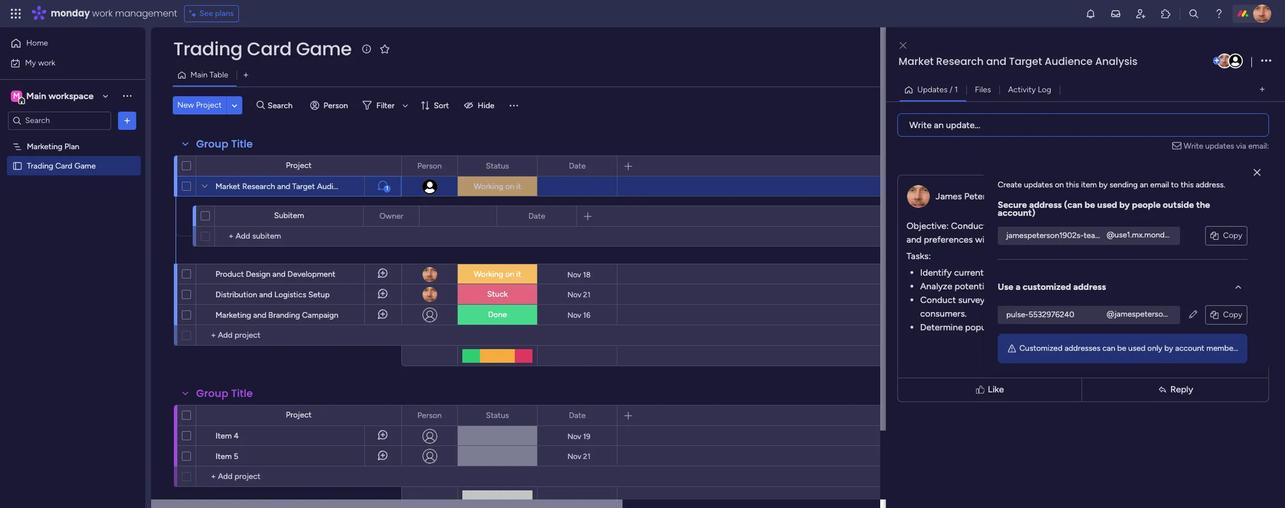 Task type: describe. For each thing, give the bounding box(es) containing it.
dapulse drag 2 image
[[888, 256, 892, 268]]

person button
[[305, 96, 355, 115]]

address inside secure address (can be used by people outside the account)
[[1030, 199, 1062, 210]]

management
[[115, 7, 177, 20]]

customer
[[994, 281, 1033, 292]]

0 horizontal spatial add view image
[[244, 71, 248, 80]]

Search in workspace field
[[24, 114, 95, 127]]

by for item
[[1099, 180, 1108, 190]]

comprehensive
[[996, 220, 1059, 231]]

date for status
[[569, 161, 586, 171]]

main for main workspace
[[26, 90, 46, 101]]

addresses
[[1065, 344, 1101, 353]]

/
[[950, 85, 953, 94]]

0 horizontal spatial trading card game
[[27, 161, 96, 171]]

1 vertical spatial trading
[[1134, 322, 1163, 333]]

group title for person
[[196, 137, 253, 151]]

main table
[[191, 70, 228, 80]]

5
[[234, 452, 238, 462]]

outside
[[1163, 199, 1195, 210]]

design
[[246, 270, 271, 279]]

files o image
[[1211, 311, 1219, 319]]

1 working from the top
[[474, 182, 504, 192]]

dapulse x slim image
[[1254, 169, 1261, 177]]

my
[[25, 58, 36, 68]]

2 horizontal spatial by
[[1165, 344, 1174, 353]]

16
[[583, 311, 591, 320]]

current
[[955, 267, 984, 278]]

0 horizontal spatial card
[[55, 161, 72, 171]]

stuck
[[487, 290, 508, 299]]

1 horizontal spatial game
[[296, 36, 352, 62]]

item for item 4
[[216, 432, 232, 441]]

2 person field from the top
[[415, 410, 445, 422]]

nov for product design and development
[[568, 271, 581, 279]]

v2 search image
[[257, 99, 265, 112]]

main for main table
[[191, 70, 208, 80]]

2 vertical spatial date
[[569, 411, 586, 421]]

team_pulse_5532976240_0672e3b06724adf2ca40__519
[[1084, 231, 1286, 240]]

johnsmith43233@gmail.com image
[[1229, 54, 1243, 68]]

1 vertical spatial target
[[292, 182, 315, 192]]

@jamespeterson1902s-
[[1107, 309, 1193, 319]]

nov 19
[[568, 433, 591, 441]]

work for my
[[38, 58, 55, 68]]

+ Add subitem text field
[[221, 230, 339, 244]]

files
[[975, 85, 991, 94]]

done
[[488, 310, 507, 320]]

work for monday
[[92, 7, 113, 20]]

workspace
[[48, 90, 94, 101]]

2 vertical spatial person
[[418, 411, 442, 421]]

sort button
[[416, 96, 456, 115]]

updates for write
[[1206, 141, 1235, 151]]

person inside popup button
[[324, 101, 348, 110]]

1 vertical spatial potential
[[1186, 295, 1223, 305]]

by for used
[[1120, 199, 1130, 210]]

and up subitem
[[277, 182, 290, 192]]

account
[[1176, 344, 1205, 353]]

email
[[1151, 180, 1170, 190]]

updates / 1 button
[[900, 81, 967, 99]]

industry.
[[1070, 234, 1105, 245]]

my work button
[[7, 54, 123, 72]]

2 horizontal spatial market
[[1135, 267, 1164, 278]]

copy for @use1.mx.monday.com
[[1224, 231, 1243, 240]]

add to favorites image
[[379, 43, 391, 54]]

team.us.monday.com
[[1193, 309, 1268, 319]]

copy button for @jamespeterson1902s-team.us.monday.com
[[1207, 306, 1247, 324]]

1 nov 21 from the top
[[568, 291, 591, 299]]

0 horizontal spatial james peterson image
[[1218, 54, 1233, 68]]

marketing for marketing and branding campaign
[[216, 311, 251, 321]]

distribution and logistics setup
[[216, 290, 330, 300]]

2 vertical spatial date field
[[566, 410, 589, 422]]

activity log
[[1009, 85, 1052, 94]]

date field for owner
[[526, 210, 548, 223]]

options image
[[1262, 53, 1272, 69]]

people
[[1133, 199, 1161, 210]]

2 working from the top
[[474, 270, 504, 279]]

1 vertical spatial conduct
[[921, 295, 956, 305]]

branding
[[268, 311, 300, 321]]

and down design
[[259, 290, 273, 300]]

1 horizontal spatial a
[[1016, 281, 1021, 292]]

0 vertical spatial trading
[[173, 36, 243, 62]]

james peterson
[[936, 191, 1001, 202]]

1 horizontal spatial an
[[1140, 180, 1149, 190]]

date for owner
[[529, 211, 546, 221]]

audience inside field
[[1045, 54, 1093, 68]]

write an update... button
[[898, 113, 1270, 137]]

competitors,
[[1064, 267, 1116, 278]]

1 vertical spatial research
[[242, 182, 275, 192]]

target
[[1170, 220, 1195, 231]]

copy for @jamespeterson1902s-team.us.monday.com
[[1224, 310, 1243, 320]]

like button
[[901, 373, 1080, 407]]

feedback
[[1124, 295, 1162, 305]]

5532976240
[[1029, 310, 1075, 320]]

and up gather
[[1077, 281, 1092, 292]]

main workspace
[[26, 90, 94, 101]]

be for can
[[1118, 344, 1127, 353]]

nov 18
[[568, 271, 591, 279]]

a inside 'objective: conduct a comprehensive market analysis to identify target demographics and preferences within the trading card industry. tasks: identify current market trends, key competitors, and market size. analyze potential customer segments and their preferences. conduct surveys or focus groups to gather direct feedback from potential consumers. determine popular themes, genres, and styles in the trading card market.'
[[990, 220, 994, 231]]

item 5
[[216, 452, 238, 462]]

preferences
[[924, 234, 973, 245]]

home
[[26, 38, 48, 48]]

0 vertical spatial potential
[[955, 281, 991, 292]]

1 vertical spatial person
[[418, 161, 442, 171]]

in
[[1109, 322, 1116, 333]]

0 horizontal spatial card
[[1050, 234, 1068, 245]]

used for by
[[1098, 199, 1118, 210]]

filter button
[[358, 96, 412, 115]]

new
[[177, 100, 194, 110]]

Trading Card Game field
[[171, 36, 355, 62]]

Search field
[[265, 98, 299, 114]]

within
[[976, 234, 1001, 245]]

new project button
[[173, 96, 226, 115]]

public board image
[[12, 161, 23, 171]]

date field for status
[[566, 160, 589, 173]]

1 vertical spatial card
[[1166, 322, 1184, 333]]

see
[[199, 9, 213, 18]]

james peterson link
[[936, 191, 1001, 202]]

2m
[[1219, 187, 1230, 197]]

1 horizontal spatial market
[[1061, 220, 1090, 231]]

1 inside updates / 1 button
[[955, 85, 958, 94]]

use a customized address
[[998, 281, 1107, 292]]

0 horizontal spatial market
[[986, 267, 1015, 278]]

status for date
[[486, 411, 509, 421]]

close image
[[900, 41, 907, 50]]

marketing plan
[[27, 142, 79, 151]]

updates for create
[[1024, 180, 1053, 190]]

popular
[[966, 322, 997, 333]]

1 horizontal spatial the
[[1118, 322, 1132, 333]]

jamespeterson1902s-
[[1007, 231, 1084, 240]]

consumers.
[[921, 308, 967, 319]]

1 horizontal spatial trading card game
[[173, 36, 352, 62]]

1 horizontal spatial to
[[1126, 220, 1135, 231]]

2 nov from the top
[[568, 291, 582, 299]]

workspace selection element
[[11, 89, 95, 104]]

0 horizontal spatial market
[[216, 182, 240, 192]]

nov for item 5
[[568, 453, 582, 461]]

address.
[[1196, 180, 1226, 190]]

analysis
[[1092, 220, 1124, 231]]

0 vertical spatial conduct
[[951, 220, 987, 231]]

1 horizontal spatial add view image
[[1261, 86, 1265, 94]]

1 vertical spatial market research and target audience analysis
[[216, 182, 382, 192]]

customized addresses can be used only by account members
[[1020, 344, 1240, 353]]

account)
[[998, 207, 1036, 218]]

4
[[234, 432, 239, 441]]

0 horizontal spatial trading
[[1019, 234, 1048, 245]]

apps image
[[1161, 8, 1172, 19]]

1 inside 1 button
[[386, 185, 389, 192]]

monday work management
[[51, 7, 177, 20]]

market inside field
[[899, 54, 934, 68]]

analyze
[[921, 281, 953, 292]]

members
[[1207, 344, 1240, 353]]

my work
[[25, 58, 55, 68]]

marketing for marketing plan
[[27, 142, 62, 151]]

group for date
[[196, 387, 229, 401]]

objective:
[[907, 220, 949, 231]]

preferences.
[[1116, 281, 1167, 292]]

@jamespeterson1902s-team.us.monday.com
[[1107, 309, 1268, 319]]

workspace image
[[11, 90, 22, 102]]

market.
[[1186, 322, 1216, 333]]



Task type: locate. For each thing, give the bounding box(es) containing it.
main right workspace image
[[26, 90, 46, 101]]

plans
[[215, 9, 234, 18]]

and inside field
[[987, 54, 1007, 68]]

0 vertical spatial 21
[[583, 291, 591, 299]]

1 horizontal spatial james peterson image
[[1254, 5, 1272, 23]]

distribution
[[216, 290, 257, 300]]

0 vertical spatial group title
[[196, 137, 253, 151]]

1 vertical spatial status field
[[483, 410, 512, 422]]

be inside secure address (can be used by people outside the account)
[[1085, 199, 1096, 210]]

0 vertical spatial to
[[1172, 180, 1179, 190]]

size.
[[1166, 267, 1184, 278]]

audience left 1 button
[[317, 182, 351, 192]]

card
[[247, 36, 292, 62], [55, 161, 72, 171]]

used for only
[[1129, 344, 1146, 353]]

only
[[1148, 344, 1163, 353]]

list box
[[0, 135, 145, 330]]

0 horizontal spatial game
[[74, 161, 96, 171]]

1 horizontal spatial target
[[1009, 54, 1043, 68]]

market research and target audience analysis up subitem
[[216, 182, 382, 192]]

2 working on it from the top
[[474, 270, 521, 279]]

add view image right table
[[244, 71, 248, 80]]

1 item from the top
[[216, 432, 232, 441]]

2 copy from the top
[[1224, 310, 1243, 320]]

project
[[196, 100, 222, 110], [286, 161, 312, 171], [286, 411, 312, 420]]

an inside button
[[934, 120, 944, 130]]

updates left via
[[1206, 141, 1235, 151]]

2 status from the top
[[486, 411, 509, 421]]

0 horizontal spatial work
[[38, 58, 55, 68]]

3 nov from the top
[[568, 311, 582, 320]]

0 vertical spatial a
[[990, 220, 994, 231]]

groups
[[1028, 295, 1056, 305]]

write up address.
[[1184, 141, 1204, 151]]

Group Title field
[[193, 137, 256, 152], [193, 387, 256, 402]]

and down distribution and logistics setup
[[253, 311, 266, 321]]

card down '@jamespeterson1902s-team.us.monday.com'
[[1166, 322, 1184, 333]]

the right in
[[1118, 322, 1132, 333]]

by inside secure address (can be used by people outside the account)
[[1120, 199, 1130, 210]]

analysis inside field
[[1096, 54, 1138, 68]]

write inside button
[[910, 120, 932, 130]]

be for (can
[[1085, 199, 1096, 210]]

styles
[[1083, 322, 1107, 333]]

game inside list box
[[74, 161, 96, 171]]

group title field for person
[[193, 387, 256, 402]]

by
[[1099, 180, 1108, 190], [1120, 199, 1130, 210], [1165, 344, 1174, 353]]

0 horizontal spatial to
[[1058, 295, 1067, 305]]

a right use
[[1016, 281, 1021, 292]]

2 it from the top
[[517, 270, 521, 279]]

0 horizontal spatial used
[[1098, 199, 1118, 210]]

this up outside
[[1181, 180, 1194, 190]]

add view image
[[244, 71, 248, 80], [1261, 86, 1265, 94]]

0 horizontal spatial 1
[[386, 185, 389, 192]]

0 vertical spatial title
[[231, 137, 253, 151]]

by right only
[[1165, 344, 1174, 353]]

by down sending
[[1120, 199, 1130, 210]]

group title field down angle down 'icon'
[[193, 137, 256, 152]]

conduct
[[951, 220, 987, 231], [921, 295, 956, 305]]

0 vertical spatial card
[[247, 36, 292, 62]]

1 this from the left
[[1066, 180, 1079, 190]]

title up 4
[[231, 387, 253, 401]]

via
[[1237, 141, 1247, 151]]

the down 2m link
[[1197, 199, 1211, 210]]

1 title from the top
[[231, 137, 253, 151]]

1 vertical spatial marketing
[[216, 311, 251, 321]]

0 vertical spatial person
[[324, 101, 348, 110]]

Owner field
[[377, 210, 406, 223]]

development
[[288, 270, 336, 279]]

analysis down inbox icon
[[1096, 54, 1138, 68]]

project for date
[[286, 411, 312, 420]]

pulse-5532976240
[[1007, 310, 1075, 320]]

1 nov from the top
[[568, 271, 581, 279]]

menu image
[[508, 100, 520, 111]]

0 vertical spatial trading card game
[[173, 36, 352, 62]]

1 horizontal spatial card
[[247, 36, 292, 62]]

1 vertical spatial item
[[216, 452, 232, 462]]

1 working on it from the top
[[474, 182, 521, 192]]

audience up 'log'
[[1045, 54, 1093, 68]]

table
[[210, 70, 228, 80]]

options image
[[121, 115, 133, 126]]

1 it from the top
[[517, 182, 521, 192]]

address down competitors,
[[1074, 281, 1107, 292]]

2 nov 21 from the top
[[568, 453, 591, 461]]

to down segments
[[1058, 295, 1067, 305]]

write down updates / 1 button
[[910, 120, 932, 130]]

1 copy from the top
[[1224, 231, 1243, 240]]

trading down comprehensive
[[1019, 234, 1048, 245]]

0 horizontal spatial the
[[1003, 234, 1016, 245]]

pulse-
[[1007, 310, 1029, 320]]

envelope o image
[[1173, 140, 1184, 152]]

copy right files o image
[[1224, 231, 1243, 240]]

dapulse addbtn image
[[1214, 57, 1221, 64]]

potential up files o icon
[[1186, 295, 1223, 305]]

1 vertical spatial copy
[[1224, 310, 1243, 320]]

updates
[[1206, 141, 1235, 151], [1024, 180, 1053, 190]]

1 button
[[364, 176, 402, 197]]

copy right files o icon
[[1224, 310, 1243, 320]]

1 status field from the top
[[483, 160, 512, 173]]

game
[[296, 36, 352, 62], [74, 161, 96, 171]]

group title for date
[[196, 387, 253, 401]]

m
[[13, 91, 20, 101]]

game down the plan
[[74, 161, 96, 171]]

objective: conduct a comprehensive market analysis to identify target demographics and preferences within the trading card industry. tasks: identify current market trends, key competitors, and market size. analyze potential customer segments and their preferences. conduct surveys or focus groups to gather direct feedback from potential consumers. determine popular themes, genres, and styles in the trading card market.
[[907, 220, 1256, 333]]

1 horizontal spatial trading
[[173, 36, 243, 62]]

item for item 5
[[216, 452, 232, 462]]

1 vertical spatial group title field
[[193, 387, 256, 402]]

address
[[1030, 199, 1062, 210], [1074, 281, 1107, 292]]

card left the industry. in the right of the page
[[1050, 234, 1068, 245]]

show board description image
[[360, 43, 373, 55]]

1 person field from the top
[[415, 160, 445, 173]]

1 copy button from the top
[[1207, 227, 1247, 245]]

1 vertical spatial market
[[216, 182, 240, 192]]

main inside button
[[191, 70, 208, 80]]

1 vertical spatial address
[[1074, 281, 1107, 292]]

research up subitem
[[242, 182, 275, 192]]

nov 21 down nov 18
[[568, 291, 591, 299]]

help image
[[1214, 8, 1225, 19]]

conduct up the within
[[951, 220, 987, 231]]

to left the identify
[[1126, 220, 1135, 231]]

2 + add project text field from the top
[[202, 471, 396, 484]]

james peterson image right help icon
[[1254, 5, 1272, 23]]

1 vertical spatial james peterson image
[[1218, 54, 1233, 68]]

0 vertical spatial address
[[1030, 199, 1062, 210]]

trading right public board icon
[[27, 161, 53, 171]]

1 vertical spatial nov 21
[[568, 453, 591, 461]]

identify
[[921, 267, 952, 278]]

segments
[[1035, 281, 1075, 292]]

0 vertical spatial updates
[[1206, 141, 1235, 151]]

1 horizontal spatial market
[[899, 54, 934, 68]]

workspace options image
[[121, 90, 133, 102]]

0 vertical spatial game
[[296, 36, 352, 62]]

write for write an update...
[[910, 120, 932, 130]]

work right my
[[38, 58, 55, 68]]

arrow down image
[[399, 99, 412, 112]]

0 vertical spatial james peterson image
[[1254, 5, 1272, 23]]

list box containing marketing plan
[[0, 135, 145, 330]]

market research and target audience analysis inside field
[[899, 54, 1138, 68]]

0 horizontal spatial by
[[1099, 180, 1108, 190]]

group
[[196, 137, 229, 151], [196, 387, 229, 401]]

marketing left the plan
[[27, 142, 62, 151]]

1 vertical spatial working
[[474, 270, 504, 279]]

Status field
[[483, 160, 512, 173], [483, 410, 512, 422]]

james peterson image
[[1254, 5, 1272, 23], [1218, 54, 1233, 68]]

sort
[[434, 101, 449, 110]]

0 vertical spatial group
[[196, 137, 229, 151]]

see plans
[[199, 9, 234, 18]]

used inside secure address (can be used by people outside the account)
[[1098, 199, 1118, 210]]

used left only
[[1129, 344, 1146, 353]]

nov left 18
[[568, 271, 581, 279]]

Person field
[[415, 160, 445, 173], [415, 410, 445, 422]]

0 horizontal spatial audience
[[317, 182, 351, 192]]

0 vertical spatial card
[[1050, 234, 1068, 245]]

key
[[1048, 267, 1062, 278]]

nov 21 down nov 19
[[568, 453, 591, 461]]

group title
[[196, 137, 253, 151], [196, 387, 253, 401]]

0 vertical spatial date
[[569, 161, 586, 171]]

use
[[998, 281, 1014, 292]]

item
[[1081, 180, 1097, 190]]

0 vertical spatial status field
[[483, 160, 512, 173]]

an
[[934, 120, 944, 130], [1140, 180, 1149, 190]]

nov down nov 19
[[568, 453, 582, 461]]

address left (can
[[1030, 199, 1062, 210]]

their
[[1095, 281, 1113, 292]]

0 vertical spatial work
[[92, 7, 113, 20]]

1 right /
[[955, 85, 958, 94]]

work
[[92, 7, 113, 20], [38, 58, 55, 68]]

can
[[1103, 344, 1116, 353]]

copy button down "2m"
[[1207, 227, 1247, 245]]

status field for person
[[483, 160, 512, 173]]

nov 21
[[568, 291, 591, 299], [568, 453, 591, 461]]

1 horizontal spatial card
[[1166, 322, 1184, 333]]

research
[[937, 54, 984, 68], [242, 182, 275, 192]]

working on it
[[474, 182, 521, 192], [474, 270, 521, 279]]

conduct down analyze
[[921, 295, 956, 305]]

1 horizontal spatial be
[[1118, 344, 1127, 353]]

project for person
[[286, 161, 312, 171]]

0 vertical spatial be
[[1085, 199, 1096, 210]]

1 horizontal spatial write
[[1184, 141, 1204, 151]]

2 item from the top
[[216, 452, 232, 462]]

and right design
[[273, 270, 286, 279]]

title for date
[[231, 137, 253, 151]]

used
[[1098, 199, 1118, 210], [1129, 344, 1146, 353]]

invite members image
[[1136, 8, 1147, 19]]

research inside market research and target audience analysis field
[[937, 54, 984, 68]]

1 group title from the top
[[196, 137, 253, 151]]

plan
[[64, 142, 79, 151]]

2 copy button from the top
[[1207, 306, 1247, 324]]

market up preferences.
[[1135, 267, 1164, 278]]

write for write updates via email:
[[1184, 141, 1204, 151]]

0 horizontal spatial trading
[[27, 161, 53, 171]]

a
[[990, 220, 994, 231], [1016, 281, 1021, 292]]

1 group from the top
[[196, 137, 229, 151]]

the inside secure address (can be used by people outside the account)
[[1197, 199, 1211, 210]]

0 horizontal spatial research
[[242, 182, 275, 192]]

home button
[[7, 34, 123, 52]]

files o image
[[1211, 232, 1219, 240]]

title for person
[[231, 387, 253, 401]]

subitem
[[274, 211, 304, 221]]

2 21 from the top
[[583, 453, 591, 461]]

used down create updates on this item by sending an email to this address.
[[1098, 199, 1118, 210]]

0 vertical spatial copy
[[1224, 231, 1243, 240]]

market up use
[[986, 267, 1015, 278]]

game left show board description image
[[296, 36, 352, 62]]

1 horizontal spatial used
[[1129, 344, 1146, 353]]

email:
[[1249, 141, 1270, 151]]

2 status field from the top
[[483, 410, 512, 422]]

analysis up owner
[[353, 182, 382, 192]]

1 vertical spatial updates
[[1024, 180, 1053, 190]]

trading card game up table
[[173, 36, 352, 62]]

0 vertical spatial target
[[1009, 54, 1043, 68]]

research up /
[[937, 54, 984, 68]]

title down angle down 'icon'
[[231, 137, 253, 151]]

determine
[[921, 322, 963, 333]]

group title field up the item 4
[[193, 387, 256, 402]]

Market Research and Target Audience Analysis field
[[896, 54, 1212, 69]]

hide
[[478, 101, 495, 110]]

nov left 19
[[568, 433, 582, 441]]

person
[[324, 101, 348, 110], [418, 161, 442, 171], [418, 411, 442, 421]]

secure
[[998, 199, 1027, 210]]

be right (can
[[1085, 199, 1096, 210]]

5 nov from the top
[[568, 453, 582, 461]]

market up the industry. in the right of the page
[[1061, 220, 1090, 231]]

tasks:
[[907, 251, 931, 262]]

main inside workspace selection element
[[26, 90, 46, 101]]

main left table
[[191, 70, 208, 80]]

market research and target audience analysis up 'activity' on the right of page
[[899, 54, 1138, 68]]

work inside button
[[38, 58, 55, 68]]

files button
[[967, 81, 1000, 99]]

0 vertical spatial + add project text field
[[202, 329, 396, 343]]

main
[[191, 70, 208, 80], [26, 90, 46, 101]]

copy button for @use1.mx.monday.com
[[1207, 227, 1247, 245]]

1 vertical spatial trading
[[27, 161, 53, 171]]

to right email
[[1172, 180, 1179, 190]]

item left 4
[[216, 432, 232, 441]]

marketing down distribution
[[216, 311, 251, 321]]

2 title from the top
[[231, 387, 253, 401]]

be right can
[[1118, 344, 1127, 353]]

or
[[992, 295, 1000, 305]]

2 group from the top
[[196, 387, 229, 401]]

0 vertical spatial group title field
[[193, 137, 256, 152]]

hide button
[[460, 96, 502, 115]]

product design and development
[[216, 270, 336, 279]]

0 vertical spatial analysis
[[1096, 54, 1138, 68]]

group down new project button
[[196, 137, 229, 151]]

nov down nov 18
[[568, 291, 582, 299]]

0 vertical spatial status
[[486, 161, 509, 171]]

2 group title from the top
[[196, 387, 253, 401]]

search everything image
[[1189, 8, 1200, 19]]

1 vertical spatial to
[[1126, 220, 1135, 231]]

0 vertical spatial an
[[934, 120, 944, 130]]

create
[[998, 180, 1022, 190]]

target inside market research and target audience analysis field
[[1009, 54, 1043, 68]]

and up "files"
[[987, 54, 1007, 68]]

1 vertical spatial date
[[529, 211, 546, 221]]

21 down 19
[[583, 453, 591, 461]]

0 horizontal spatial be
[[1085, 199, 1096, 210]]

group up the item 4
[[196, 387, 229, 401]]

1 horizontal spatial analysis
[[1096, 54, 1138, 68]]

0 vertical spatial audience
[[1045, 54, 1093, 68]]

v2 edit line image
[[1190, 310, 1198, 320]]

and up preferences.
[[1118, 267, 1133, 278]]

status for person
[[486, 161, 509, 171]]

nov 16
[[568, 311, 591, 320]]

trading card game down marketing plan
[[27, 161, 96, 171]]

working
[[474, 182, 504, 192], [474, 270, 504, 279]]

logistics
[[274, 290, 306, 300]]

group title down angle down 'icon'
[[196, 137, 253, 151]]

status field for date
[[483, 410, 512, 422]]

@use1.mx.monday.com
[[1107, 230, 1191, 240]]

an left update...
[[934, 120, 944, 130]]

monday
[[51, 7, 90, 20]]

0 horizontal spatial write
[[910, 120, 932, 130]]

select product image
[[10, 8, 22, 19]]

the
[[1197, 199, 1211, 210], [1003, 234, 1016, 245], [1118, 322, 1132, 333]]

this left item
[[1066, 180, 1079, 190]]

1 vertical spatial a
[[1016, 281, 1021, 292]]

1 group title field from the top
[[193, 137, 256, 152]]

21 down 18
[[583, 291, 591, 299]]

1 horizontal spatial trading
[[1134, 322, 1163, 333]]

item left 5
[[216, 452, 232, 462]]

0 vertical spatial date field
[[566, 160, 589, 173]]

2 horizontal spatial to
[[1172, 180, 1179, 190]]

1 horizontal spatial this
[[1181, 180, 1194, 190]]

0 vertical spatial used
[[1098, 199, 1118, 210]]

an left email
[[1140, 180, 1149, 190]]

trading
[[1019, 234, 1048, 245], [1134, 322, 1163, 333]]

filter
[[377, 101, 395, 110]]

1 vertical spatial an
[[1140, 180, 1149, 190]]

1
[[955, 85, 958, 94], [386, 185, 389, 192]]

james peterson image left options icon
[[1218, 54, 1233, 68]]

+ Add project text field
[[202, 329, 396, 343], [202, 471, 396, 484]]

0 horizontal spatial updates
[[1024, 180, 1053, 190]]

0 vertical spatial nov 21
[[568, 291, 591, 299]]

create updates on this item by sending an email to this address.
[[998, 180, 1226, 190]]

1 horizontal spatial by
[[1120, 199, 1130, 210]]

2 horizontal spatial the
[[1197, 199, 1211, 210]]

target
[[1009, 54, 1043, 68], [292, 182, 315, 192]]

0 vertical spatial project
[[196, 100, 222, 110]]

2 vertical spatial by
[[1165, 344, 1174, 353]]

0 horizontal spatial an
[[934, 120, 944, 130]]

sending
[[1110, 180, 1138, 190]]

work right monday
[[92, 7, 113, 20]]

updates right the create
[[1024, 180, 1053, 190]]

angle down image
[[232, 101, 237, 110]]

target up subitem
[[292, 182, 315, 192]]

0 vertical spatial person field
[[415, 160, 445, 173]]

nov
[[568, 271, 581, 279], [568, 291, 582, 299], [568, 311, 582, 320], [568, 433, 582, 441], [568, 453, 582, 461]]

group title up the item 4
[[196, 387, 253, 401]]

project inside button
[[196, 100, 222, 110]]

1 21 from the top
[[583, 291, 591, 299]]

1 + add project text field from the top
[[202, 329, 396, 343]]

1 status from the top
[[486, 161, 509, 171]]

2 group title field from the top
[[193, 387, 256, 402]]

4 nov from the top
[[568, 433, 582, 441]]

copy button right 'v2 edit line' image
[[1207, 306, 1247, 324]]

1 vertical spatial analysis
[[353, 182, 382, 192]]

0 horizontal spatial main
[[26, 90, 46, 101]]

potential
[[955, 281, 991, 292], [1186, 295, 1223, 305]]

option
[[0, 136, 145, 139]]

notifications image
[[1085, 8, 1097, 19]]

2 this from the left
[[1181, 180, 1194, 190]]

2m link
[[1209, 187, 1230, 198]]

trading down @jamespeterson1902s- at bottom right
[[1134, 322, 1163, 333]]

add view image down options icon
[[1261, 86, 1265, 94]]

potential up surveys
[[955, 281, 991, 292]]

Date field
[[566, 160, 589, 173], [526, 210, 548, 223], [566, 410, 589, 422]]

market research and target audience analysis
[[899, 54, 1138, 68], [216, 182, 382, 192]]

date
[[569, 161, 586, 171], [529, 211, 546, 221], [569, 411, 586, 421]]

and up tasks:
[[907, 234, 922, 245]]

main table button
[[173, 66, 237, 84]]

1 vertical spatial date field
[[526, 210, 548, 223]]

customized
[[1020, 344, 1063, 353]]

group title field for date
[[193, 137, 256, 152]]

target up 'activity' on the right of page
[[1009, 54, 1043, 68]]

nov for marketing and branding campaign
[[568, 311, 582, 320]]

group for person
[[196, 137, 229, 151]]

by right item
[[1099, 180, 1108, 190]]

1 vertical spatial the
[[1003, 234, 1016, 245]]

direct
[[1098, 295, 1122, 305]]

a up the within
[[990, 220, 994, 231]]

0 vertical spatial item
[[216, 432, 232, 441]]

nov left 16
[[568, 311, 582, 320]]

0 vertical spatial market research and target audience analysis
[[899, 54, 1138, 68]]

write an update...
[[910, 120, 981, 130]]

trading
[[173, 36, 243, 62], [27, 161, 53, 171]]

gather
[[1069, 295, 1096, 305]]

from
[[1165, 295, 1184, 305]]

item 4
[[216, 432, 239, 441]]

peterson
[[965, 191, 1001, 202]]

0 vertical spatial it
[[517, 182, 521, 192]]

jamespeterson1902s-team_pulse_5532976240_0672e3b06724adf2ca40__519
[[1007, 231, 1286, 240]]

inbox image
[[1111, 8, 1122, 19]]

the right the within
[[1003, 234, 1016, 245]]

trading up main table on the top of page
[[173, 36, 243, 62]]

setup
[[308, 290, 330, 300]]

market
[[1061, 220, 1090, 231], [986, 267, 1015, 278], [1135, 267, 1164, 278]]

log
[[1038, 85, 1052, 94]]

1 up owner
[[386, 185, 389, 192]]

and left the "styles"
[[1066, 322, 1081, 333]]



Task type: vqa. For each thing, say whether or not it's contained in the screenshot.
top THE "PERSON" field
yes



